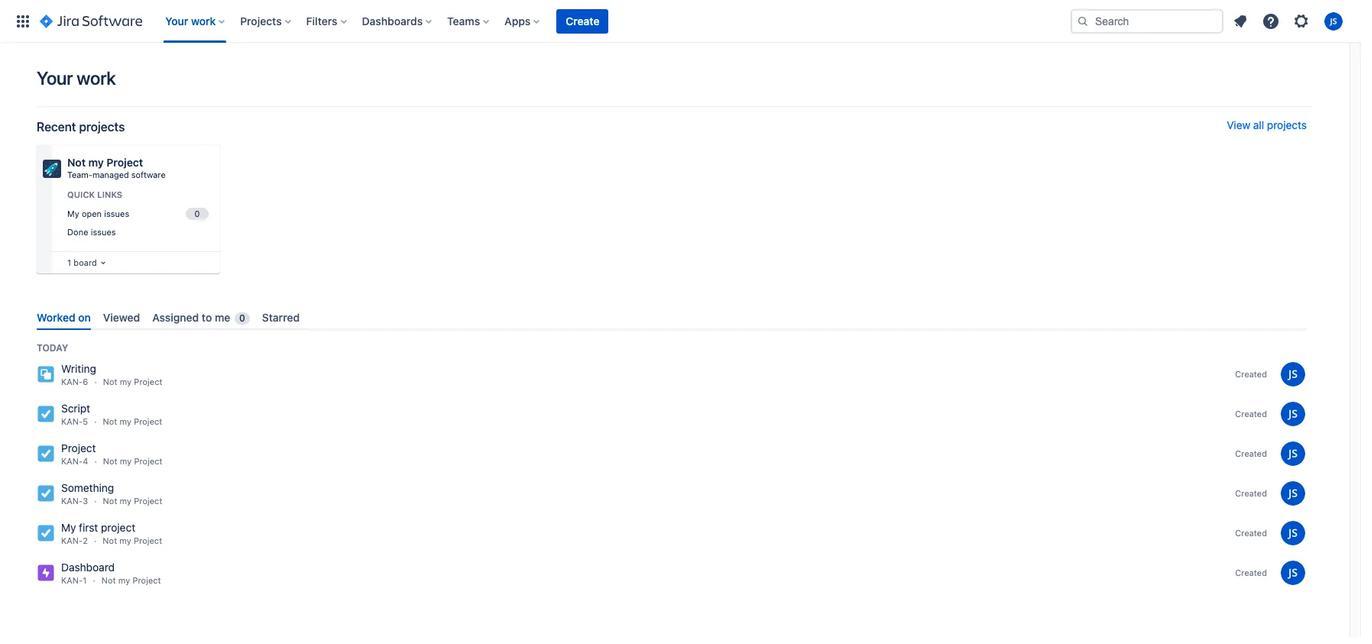 Task type: locate. For each thing, give the bounding box(es) containing it.
· inside the writing kan-6 · not my project
[[94, 377, 97, 387]]

not up team-
[[67, 156, 86, 169]]

project
[[101, 521, 135, 534]]

writing
[[61, 362, 96, 375]]

· down dashboard
[[93, 576, 95, 586]]

4
[[83, 456, 88, 466]]

my for dashboard
[[118, 576, 130, 586]]

jacob simon image for writing
[[1281, 362, 1305, 387]]

2 jacob simon image from the top
[[1281, 442, 1305, 466]]

projects
[[1267, 118, 1307, 131], [79, 120, 125, 134]]

1 horizontal spatial your work
[[165, 14, 216, 27]]

· inside script kan-5 · not my project
[[94, 417, 97, 427]]

projects button
[[236, 9, 297, 33]]

·
[[94, 377, 97, 387], [94, 417, 97, 427], [94, 456, 97, 466], [94, 496, 97, 506], [94, 536, 97, 546], [93, 576, 95, 586]]

my for writing
[[120, 377, 132, 387]]

jacob simon image
[[1281, 362, 1305, 387], [1281, 442, 1305, 466], [1281, 482, 1305, 506], [1281, 521, 1305, 546]]

· for writing
[[94, 377, 97, 387]]

my for something
[[120, 496, 131, 506]]

team-
[[67, 170, 92, 180]]

kan- inside something kan-3 · not my project
[[61, 496, 83, 506]]

my inside script kan-5 · not my project
[[120, 417, 131, 427]]

projects up not my project team-managed software
[[79, 120, 125, 134]]

0 horizontal spatial work
[[77, 67, 116, 89]]

issues
[[104, 208, 129, 218], [91, 227, 116, 237]]

kan- inside script kan-5 · not my project
[[61, 417, 83, 427]]

work
[[191, 14, 216, 27], [77, 67, 116, 89]]

· inside "my first project kan-2 · not my project"
[[94, 536, 97, 546]]

0 horizontal spatial projects
[[79, 120, 125, 134]]

not right 5
[[103, 417, 117, 427]]

· for script
[[94, 417, 97, 427]]

not inside not my project team-managed software
[[67, 156, 86, 169]]

1 vertical spatial 1
[[83, 576, 87, 586]]

appswitcher icon image
[[14, 12, 32, 30]]

project up the project
[[134, 496, 162, 506]]

2 created from the top
[[1235, 409, 1267, 419]]

5 created from the top
[[1235, 528, 1267, 538]]

0 vertical spatial your
[[165, 14, 188, 27]]

all
[[1253, 118, 1264, 131]]

not down the project
[[103, 536, 117, 546]]

4 created from the top
[[1235, 489, 1267, 499]]

kan- inside dashboard kan-1 · not my project
[[61, 576, 83, 586]]

· right the 2
[[94, 536, 97, 546]]

· right 6
[[94, 377, 97, 387]]

project up script kan-5 · not my project
[[134, 377, 162, 387]]

work inside dropdown button
[[191, 14, 216, 27]]

something kan-3 · not my project
[[61, 482, 162, 506]]

my up something kan-3 · not my project
[[120, 456, 132, 466]]

issues down the my open issues on the top left of page
[[91, 227, 116, 237]]

not inside the writing kan-6 · not my project
[[103, 377, 117, 387]]

not inside script kan-5 · not my project
[[103, 417, 117, 427]]

kan- for dashboard
[[61, 576, 83, 586]]

kan- down dashboard
[[61, 576, 83, 586]]

tab list
[[31, 305, 1313, 330]]

recent projects
[[37, 120, 125, 134]]

my first project kan-2 · not my project
[[61, 521, 162, 546]]

script kan-5 · not my project
[[61, 402, 162, 427]]

kan- inside the writing kan-6 · not my project
[[61, 377, 83, 387]]

dashboards button
[[357, 9, 438, 33]]

first
[[79, 521, 98, 534]]

0
[[239, 313, 245, 324]]

0 vertical spatial my
[[67, 208, 79, 218]]

my up managed
[[88, 156, 104, 169]]

kan- down script
[[61, 417, 83, 427]]

my
[[88, 156, 104, 169], [120, 377, 132, 387], [120, 417, 131, 427], [120, 456, 132, 466], [120, 496, 131, 506], [119, 536, 131, 546], [118, 576, 130, 586]]

0 vertical spatial jacob simon image
[[1281, 402, 1305, 427]]

5 kan- from the top
[[61, 536, 83, 546]]

0 horizontal spatial your work
[[37, 67, 116, 89]]

· right 5
[[94, 417, 97, 427]]

6 created from the top
[[1235, 568, 1267, 578]]

issues down links
[[104, 208, 129, 218]]

1 horizontal spatial work
[[191, 14, 216, 27]]

0 vertical spatial work
[[191, 14, 216, 27]]

· inside dashboard kan-1 · not my project
[[93, 576, 95, 586]]

projects right all
[[1267, 118, 1307, 131]]

1 vertical spatial your
[[37, 67, 73, 89]]

0 horizontal spatial 1
[[67, 258, 71, 267]]

work up recent projects
[[77, 67, 116, 89]]

my inside project kan-4 · not my project
[[120, 456, 132, 466]]

my inside dashboard kan-1 · not my project
[[118, 576, 130, 586]]

1 jacob simon image from the top
[[1281, 362, 1305, 387]]

1 vertical spatial jacob simon image
[[1281, 561, 1305, 586]]

1 left board
[[67, 258, 71, 267]]

1 down dashboard
[[83, 576, 87, 586]]

your work
[[165, 14, 216, 27], [37, 67, 116, 89]]

kan- for something
[[61, 496, 83, 506]]

my
[[67, 208, 79, 218], [61, 521, 76, 534]]

· right 3
[[94, 496, 97, 506]]

my left first
[[61, 521, 76, 534]]

your
[[165, 14, 188, 27], [37, 67, 73, 89]]

my inside "my open issues" link
[[67, 208, 79, 218]]

project inside the writing kan-6 · not my project
[[134, 377, 162, 387]]

my open issues
[[67, 208, 129, 218]]

1 board
[[67, 258, 97, 267]]

· for project
[[94, 456, 97, 466]]

1 vertical spatial work
[[77, 67, 116, 89]]

1 board button
[[64, 254, 109, 271]]

jacob simon image
[[1281, 402, 1305, 427], [1281, 561, 1305, 586]]

0 vertical spatial issues
[[104, 208, 129, 218]]

my inside "my first project kan-2 · not my project"
[[61, 521, 76, 534]]

3
[[83, 496, 88, 506]]

· inside project kan-4 · not my project
[[94, 456, 97, 466]]

not right 3
[[103, 496, 117, 506]]

created for something
[[1235, 489, 1267, 499]]

your work inside your work dropdown button
[[165, 14, 216, 27]]

kan- down something
[[61, 496, 83, 506]]

dashboard
[[61, 561, 115, 574]]

recent
[[37, 120, 76, 134]]

· for dashboard
[[93, 576, 95, 586]]

1 horizontal spatial projects
[[1267, 118, 1307, 131]]

not my project team-managed software
[[67, 156, 166, 180]]

banner
[[0, 0, 1361, 43]]

project up project kan-4 · not my project
[[134, 417, 162, 427]]

kan- inside project kan-4 · not my project
[[61, 456, 83, 466]]

my inside something kan-3 · not my project
[[120, 496, 131, 506]]

· for something
[[94, 496, 97, 506]]

dashboard kan-1 · not my project
[[61, 561, 161, 586]]

jacob simon image for script
[[1281, 402, 1305, 427]]

something
[[61, 482, 114, 495]]

my for first
[[61, 521, 76, 534]]

not for project
[[103, 456, 117, 466]]

4 jacob simon image from the top
[[1281, 521, 1305, 546]]

settings image
[[1292, 12, 1311, 30]]

work left projects
[[191, 14, 216, 27]]

not
[[67, 156, 86, 169], [103, 377, 117, 387], [103, 417, 117, 427], [103, 456, 117, 466], [103, 496, 117, 506], [103, 536, 117, 546], [101, 576, 116, 586]]

jira software image
[[40, 12, 142, 30], [40, 12, 142, 30]]

banner containing your work
[[0, 0, 1361, 43]]

not inside project kan-4 · not my project
[[103, 456, 117, 466]]

3 kan- from the top
[[61, 456, 83, 466]]

project up something kan-3 · not my project
[[134, 456, 162, 466]]

kan- up something
[[61, 456, 83, 466]]

apps
[[505, 14, 531, 27]]

kan- down writing
[[61, 377, 83, 387]]

my up script kan-5 · not my project
[[120, 377, 132, 387]]

managed
[[92, 170, 129, 180]]

kan-
[[61, 377, 83, 387], [61, 417, 83, 427], [61, 456, 83, 466], [61, 496, 83, 506], [61, 536, 83, 546], [61, 576, 83, 586]]

script
[[61, 402, 90, 415]]

· right 4
[[94, 456, 97, 466]]

project down "my first project kan-2 · not my project"
[[133, 576, 161, 586]]

filters
[[306, 14, 337, 27]]

1 vertical spatial your work
[[37, 67, 116, 89]]

my open issues link
[[64, 205, 211, 223]]

1 vertical spatial my
[[61, 521, 76, 534]]

your profile and settings image
[[1324, 12, 1343, 30]]

my up the project
[[120, 496, 131, 506]]

1 created from the top
[[1235, 369, 1267, 379]]

not right 4
[[103, 456, 117, 466]]

Search field
[[1071, 9, 1223, 33]]

my inside the writing kan-6 · not my project
[[120, 377, 132, 387]]

my up project kan-4 · not my project
[[120, 417, 131, 427]]

jacob simon image for dashboard
[[1281, 561, 1305, 586]]

dashboards
[[362, 14, 423, 27]]

your work up recent projects
[[37, 67, 116, 89]]

my left open
[[67, 208, 79, 218]]

your work left projects
[[165, 14, 216, 27]]

my down "my first project kan-2 · not my project"
[[118, 576, 130, 586]]

· inside something kan-3 · not my project
[[94, 496, 97, 506]]

teams
[[447, 14, 480, 27]]

project inside dashboard kan-1 · not my project
[[133, 576, 161, 586]]

project
[[106, 156, 143, 169], [134, 377, 162, 387], [134, 417, 162, 427], [61, 442, 96, 455], [134, 456, 162, 466], [134, 496, 162, 506], [134, 536, 162, 546], [133, 576, 161, 586]]

3 created from the top
[[1235, 449, 1267, 459]]

3 jacob simon image from the top
[[1281, 482, 1305, 506]]

project up managed
[[106, 156, 143, 169]]

0 vertical spatial 1
[[67, 258, 71, 267]]

not right 6
[[103, 377, 117, 387]]

1 horizontal spatial your
[[165, 14, 188, 27]]

created
[[1235, 369, 1267, 379], [1235, 409, 1267, 419], [1235, 449, 1267, 459], [1235, 489, 1267, 499], [1235, 528, 1267, 538], [1235, 568, 1267, 578]]

not down dashboard
[[101, 576, 116, 586]]

6 kan- from the top
[[61, 576, 83, 586]]

my down the project
[[119, 536, 131, 546]]

2 kan- from the top
[[61, 417, 83, 427]]

0 vertical spatial your work
[[165, 14, 216, 27]]

1 jacob simon image from the top
[[1281, 402, 1305, 427]]

links
[[97, 190, 122, 199]]

project down the project
[[134, 536, 162, 546]]

1 kan- from the top
[[61, 377, 83, 387]]

kan- inside "my first project kan-2 · not my project"
[[61, 536, 83, 546]]

2 jacob simon image from the top
[[1281, 561, 1305, 586]]

done
[[67, 227, 88, 237]]

not inside dashboard kan-1 · not my project
[[101, 576, 116, 586]]

4 kan- from the top
[[61, 496, 83, 506]]

kan- down first
[[61, 536, 83, 546]]

assigned to me
[[152, 311, 230, 324]]

1
[[67, 258, 71, 267], [83, 576, 87, 586]]

1 horizontal spatial 1
[[83, 576, 87, 586]]

view all projects
[[1227, 118, 1307, 131]]

not inside something kan-3 · not my project
[[103, 496, 117, 506]]

board
[[74, 258, 97, 267]]



Task type: describe. For each thing, give the bounding box(es) containing it.
2
[[83, 536, 88, 546]]

done issues link
[[64, 224, 211, 241]]

project up 4
[[61, 442, 96, 455]]

1 inside dashboard kan-1 · not my project
[[83, 576, 87, 586]]

projects inside view all projects link
[[1267, 118, 1307, 131]]

apps button
[[500, 9, 546, 33]]

my for open
[[67, 208, 79, 218]]

open
[[82, 208, 102, 218]]

kan- for script
[[61, 417, 83, 427]]

project inside script kan-5 · not my project
[[134, 417, 162, 427]]

6
[[83, 377, 88, 387]]

not for dashboard
[[101, 576, 116, 586]]

project kan-4 · not my project
[[61, 442, 162, 466]]

not for script
[[103, 417, 117, 427]]

create
[[566, 14, 600, 27]]

to
[[202, 311, 212, 324]]

help image
[[1262, 12, 1280, 30]]

view
[[1227, 118, 1250, 131]]

created for script
[[1235, 409, 1267, 419]]

jacob simon image for something
[[1281, 482, 1305, 506]]

view all projects link
[[1227, 118, 1307, 135]]

worked on
[[37, 311, 91, 324]]

5
[[83, 417, 88, 427]]

quick links
[[67, 190, 122, 199]]

created for my first project
[[1235, 528, 1267, 538]]

teams button
[[443, 9, 495, 33]]

software
[[131, 170, 166, 180]]

1 vertical spatial issues
[[91, 227, 116, 237]]

my for project
[[120, 456, 132, 466]]

my for script
[[120, 417, 131, 427]]

assigned
[[152, 311, 199, 324]]

project inside not my project team-managed software
[[106, 156, 143, 169]]

kan- for project
[[61, 456, 83, 466]]

my inside "my first project kan-2 · not my project"
[[119, 536, 131, 546]]

not for writing
[[103, 377, 117, 387]]

jacob simon image for my first project
[[1281, 521, 1305, 546]]

my inside not my project team-managed software
[[88, 156, 104, 169]]

project inside "my first project kan-2 · not my project"
[[134, 536, 162, 546]]

created for writing
[[1235, 369, 1267, 379]]

1 inside 1 board 'dropdown button'
[[67, 258, 71, 267]]

primary element
[[9, 0, 1071, 42]]

viewed
[[103, 311, 140, 324]]

your work button
[[161, 9, 231, 33]]

worked
[[37, 311, 75, 324]]

filters button
[[302, 9, 353, 33]]

on
[[78, 311, 91, 324]]

created for project
[[1235, 449, 1267, 459]]

projects
[[240, 14, 282, 27]]

board image
[[97, 257, 109, 269]]

created for dashboard
[[1235, 568, 1267, 578]]

quick
[[67, 190, 95, 199]]

search image
[[1077, 15, 1089, 27]]

kan- for writing
[[61, 377, 83, 387]]

done issues
[[67, 227, 116, 237]]

0 horizontal spatial your
[[37, 67, 73, 89]]

jacob simon image for project
[[1281, 442, 1305, 466]]

starred
[[262, 311, 300, 324]]

not for something
[[103, 496, 117, 506]]

project inside something kan-3 · not my project
[[134, 496, 162, 506]]

not inside "my first project kan-2 · not my project"
[[103, 536, 117, 546]]

create button
[[557, 9, 609, 33]]

notifications image
[[1231, 12, 1249, 30]]

tab list containing worked on
[[31, 305, 1313, 330]]

today
[[37, 343, 68, 354]]

writing kan-6 · not my project
[[61, 362, 162, 387]]

me
[[215, 311, 230, 324]]

your inside dropdown button
[[165, 14, 188, 27]]



Task type: vqa. For each thing, say whether or not it's contained in the screenshot.
third Jacob Simon image from the bottom of the page
yes



